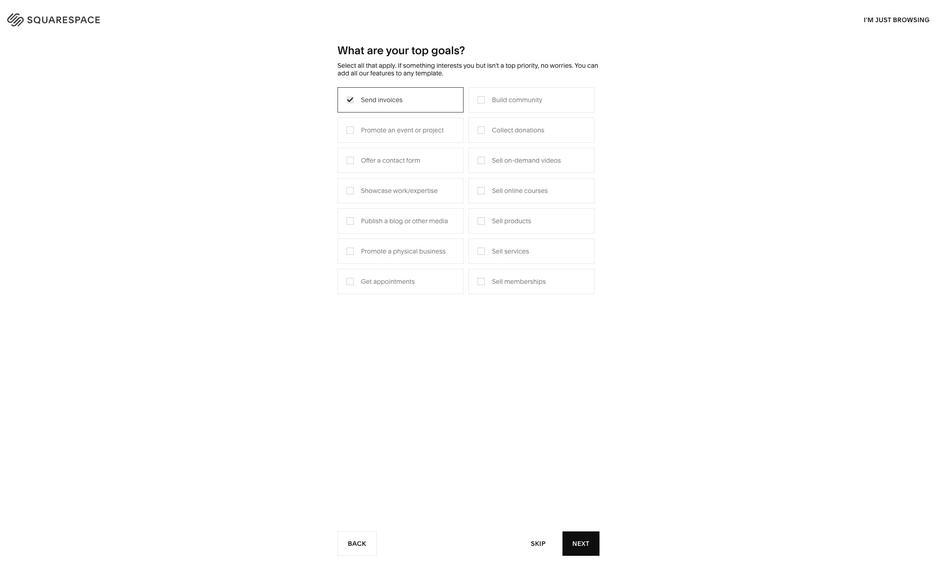 Task type: describe. For each thing, give the bounding box(es) containing it.
fitness link
[[460, 153, 490, 161]]

that
[[366, 61, 377, 70]]

squarespace logo image
[[18, 11, 118, 25]]

sell products
[[492, 217, 531, 225]]

restaurants
[[365, 139, 400, 147]]

offer
[[361, 156, 376, 164]]

online
[[504, 186, 523, 195]]

media
[[365, 153, 383, 161]]

promote a physical business
[[361, 247, 446, 255]]

media & podcasts
[[365, 153, 418, 161]]

decor
[[485, 126, 504, 134]]

events link
[[365, 166, 393, 174]]

on-
[[504, 156, 515, 164]]

0 vertical spatial top
[[411, 44, 429, 57]]

any
[[403, 69, 414, 77]]

real estate & properties
[[365, 193, 435, 201]]

i'm
[[864, 16, 874, 24]]

apply.
[[379, 61, 396, 70]]

other
[[412, 217, 428, 225]]

a for promote a physical business
[[388, 247, 392, 255]]

videos
[[541, 156, 561, 164]]

just
[[875, 16, 892, 24]]

event
[[397, 126, 414, 134]]

skip button
[[521, 531, 556, 556]]

bloom image
[[347, 309, 590, 568]]

or for event
[[415, 126, 421, 134]]

home & decor link
[[460, 126, 513, 134]]

nature
[[460, 139, 480, 147]]

community
[[509, 96, 542, 104]]

send invoices
[[361, 96, 403, 104]]

build
[[492, 96, 507, 104]]

goals?
[[431, 44, 465, 57]]

sell for sell on-demand videos
[[492, 156, 503, 164]]

invoices
[[378, 96, 403, 104]]

community & non-profits
[[269, 166, 345, 174]]

appointments
[[373, 277, 415, 285]]

contact
[[382, 156, 405, 164]]

publish a blog or other media
[[361, 217, 448, 225]]

but
[[476, 61, 486, 70]]

squarespace logo link
[[18, 11, 198, 25]]

sell for sell memberships
[[492, 277, 503, 285]]

your
[[386, 44, 409, 57]]

something
[[403, 61, 435, 70]]

sell for sell services
[[492, 247, 503, 255]]

back button
[[338, 531, 377, 556]]

home & decor
[[460, 126, 504, 134]]

all left our
[[351, 69, 358, 77]]

sell services
[[492, 247, 529, 255]]

a inside what are your top goals? select all that apply. if something interests you but isn't a top priority, no worries. you can add all our features to any template.
[[501, 61, 504, 70]]

form
[[406, 156, 420, 164]]

& for animals
[[482, 139, 486, 147]]

i'm just browsing
[[864, 16, 930, 24]]

showcase work/expertise
[[361, 186, 438, 195]]

back
[[348, 539, 366, 548]]

our
[[359, 69, 369, 77]]

isn't
[[487, 61, 499, 70]]

physical
[[393, 247, 418, 255]]

an
[[388, 126, 395, 134]]

sell online courses
[[492, 186, 548, 195]]

i'm just browsing link
[[864, 7, 930, 32]]

sell memberships
[[492, 277, 546, 285]]

profits
[[326, 166, 345, 174]]

home
[[460, 126, 478, 134]]

build community
[[492, 96, 542, 104]]

community
[[269, 166, 304, 174]]

promote for promote a physical business
[[361, 247, 387, 255]]

project
[[423, 126, 444, 134]]

get appointments
[[361, 277, 415, 285]]

worries.
[[550, 61, 573, 70]]

if
[[398, 61, 402, 70]]

real estate & properties link
[[365, 193, 444, 201]]

donations
[[515, 126, 545, 134]]

& for podcasts
[[385, 153, 389, 161]]



Task type: locate. For each thing, give the bounding box(es) containing it.
or
[[415, 126, 421, 134], [405, 217, 411, 225]]

properties
[[405, 193, 435, 201]]

or for blog
[[405, 217, 411, 225]]

can
[[587, 61, 598, 70]]

or right event
[[415, 126, 421, 134]]

5 sell from the top
[[492, 277, 503, 285]]

fitness
[[460, 153, 481, 161]]

publish
[[361, 217, 383, 225]]

promote for promote an event or project
[[361, 126, 387, 134]]

0 horizontal spatial top
[[411, 44, 429, 57]]

estate
[[379, 193, 398, 201]]

sell left memberships
[[492, 277, 503, 285]]

restaurants link
[[365, 139, 409, 147]]

sell left products
[[492, 217, 503, 225]]

& for decor
[[480, 126, 484, 134]]

to
[[396, 69, 402, 77]]

a for offer a contact form
[[377, 156, 381, 164]]

0 vertical spatial or
[[415, 126, 421, 134]]

2 sell from the top
[[492, 186, 503, 195]]

podcasts
[[391, 153, 418, 161]]

no
[[541, 61, 549, 70]]

a for publish a blog or other media
[[384, 217, 388, 225]]

sell for sell online courses
[[492, 186, 503, 195]]

sell
[[492, 156, 503, 164], [492, 186, 503, 195], [492, 217, 503, 225], [492, 247, 503, 255], [492, 277, 503, 285]]

1 vertical spatial or
[[405, 217, 411, 225]]

all left that
[[358, 61, 364, 70]]

media & podcasts link
[[365, 153, 427, 161]]

you
[[575, 61, 586, 70]]

sell for sell products
[[492, 217, 503, 225]]

memberships
[[504, 277, 546, 285]]

products
[[504, 217, 531, 225]]

skip
[[531, 539, 546, 548]]

travel
[[365, 126, 382, 134]]

3 sell from the top
[[492, 217, 503, 225]]

promote down publish
[[361, 247, 387, 255]]

what are your top goals? select all that apply. if something interests you but isn't a top priority, no worries. you can add all our features to any template.
[[338, 44, 598, 77]]

animals
[[487, 139, 511, 147]]

& right "home"
[[480, 126, 484, 134]]

& right estate
[[399, 193, 403, 201]]

& for non-
[[306, 166, 310, 174]]

1 vertical spatial promote
[[361, 247, 387, 255]]

next button
[[563, 531, 600, 556]]

4 sell from the top
[[492, 247, 503, 255]]

a
[[501, 61, 504, 70], [377, 156, 381, 164], [384, 217, 388, 225], [388, 247, 392, 255]]

top right isn't
[[506, 61, 516, 70]]

collect donations
[[492, 126, 545, 134]]

promote
[[361, 126, 387, 134], [361, 247, 387, 255]]

add
[[338, 69, 349, 77]]

blog
[[389, 217, 403, 225]]

1 promote from the top
[[361, 126, 387, 134]]

business
[[419, 247, 446, 255]]

sell left on-
[[492, 156, 503, 164]]

1 horizontal spatial top
[[506, 61, 516, 70]]

events
[[365, 166, 384, 174]]

you
[[464, 61, 474, 70]]

community & non-profits link
[[269, 166, 354, 174]]

&
[[480, 126, 484, 134], [482, 139, 486, 147], [385, 153, 389, 161], [306, 166, 310, 174], [399, 193, 403, 201]]

1 vertical spatial top
[[506, 61, 516, 70]]

2 promote from the top
[[361, 247, 387, 255]]

are
[[367, 44, 384, 57]]

get
[[361, 277, 372, 285]]

0 vertical spatial promote
[[361, 126, 387, 134]]

sell on-demand videos
[[492, 156, 561, 164]]

send
[[361, 96, 377, 104]]

work/expertise
[[393, 186, 438, 195]]

template.
[[415, 69, 443, 77]]

promote an event or project
[[361, 126, 444, 134]]

promote up restaurants
[[361, 126, 387, 134]]

& right media
[[385, 153, 389, 161]]

1 horizontal spatial or
[[415, 126, 421, 134]]

a right isn't
[[501, 61, 504, 70]]

a left 'blog' in the left top of the page
[[384, 217, 388, 225]]

courses
[[524, 186, 548, 195]]

nature & animals link
[[460, 139, 520, 147]]

travel link
[[365, 126, 391, 134]]

a left physical
[[388, 247, 392, 255]]

browsing
[[893, 16, 930, 24]]

or right 'blog' in the left top of the page
[[405, 217, 411, 225]]

services
[[504, 247, 529, 255]]

nature & animals
[[460, 139, 511, 147]]

non-
[[311, 166, 326, 174]]

& right nature
[[482, 139, 486, 147]]

collect
[[492, 126, 513, 134]]

top up something
[[411, 44, 429, 57]]

showcase
[[361, 186, 392, 195]]

next
[[572, 539, 590, 548]]

features
[[370, 69, 394, 77]]

priority,
[[517, 61, 539, 70]]

what
[[338, 44, 364, 57]]

& left "non-"
[[306, 166, 310, 174]]

0 horizontal spatial or
[[405, 217, 411, 225]]

offer a contact form
[[361, 156, 420, 164]]

interests
[[437, 61, 462, 70]]

media
[[429, 217, 448, 225]]

all
[[358, 61, 364, 70], [351, 69, 358, 77]]

select
[[338, 61, 356, 70]]

sell left online
[[492, 186, 503, 195]]

sell left "services"
[[492, 247, 503, 255]]

demand
[[515, 156, 540, 164]]

a up events link
[[377, 156, 381, 164]]

real
[[365, 193, 378, 201]]

1 sell from the top
[[492, 156, 503, 164]]



Task type: vqa. For each thing, say whether or not it's contained in the screenshot.
Offer
yes



